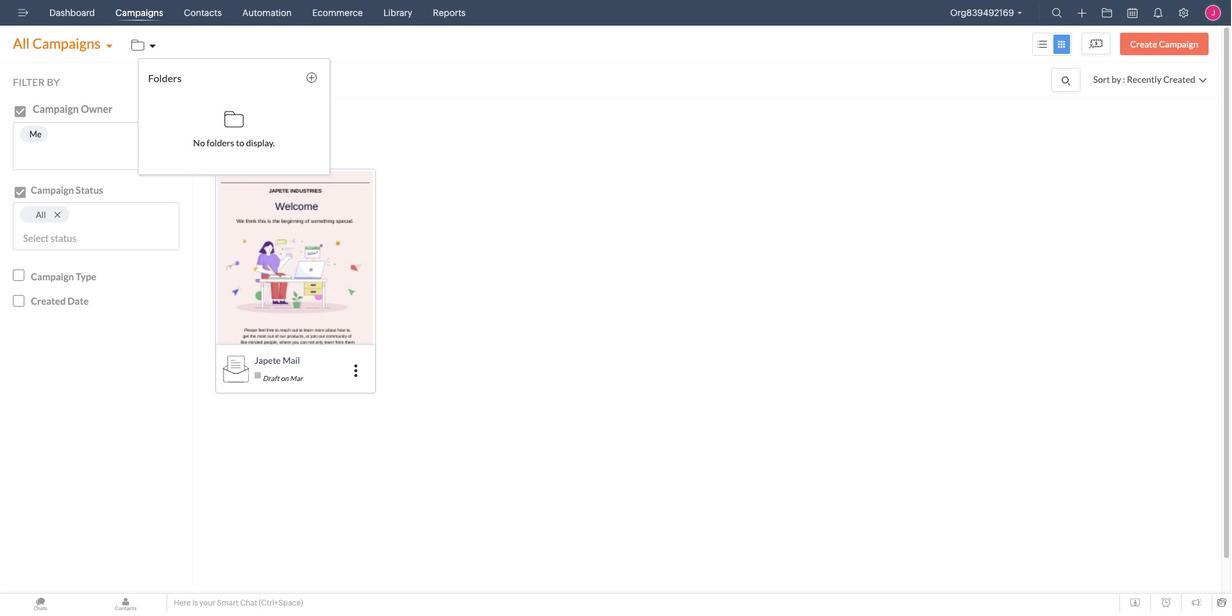 Task type: locate. For each thing, give the bounding box(es) containing it.
ecommerce link
[[307, 0, 368, 26]]

your
[[200, 599, 216, 608]]

smart
[[217, 599, 239, 608]]

org839492169
[[951, 8, 1015, 18]]

here
[[174, 599, 191, 608]]

here is your smart chat (ctrl+space)
[[174, 599, 303, 608]]

chats image
[[0, 594, 81, 612]]

reports link
[[428, 0, 471, 26]]

search image
[[1052, 8, 1063, 18]]

configure settings image
[[1179, 8, 1189, 18]]

contacts image
[[85, 594, 166, 612]]

dashboard
[[49, 8, 95, 18]]

chat
[[240, 599, 257, 608]]

campaigns
[[116, 8, 163, 18]]



Task type: describe. For each thing, give the bounding box(es) containing it.
contacts link
[[179, 0, 227, 26]]

calendar image
[[1128, 8, 1138, 18]]

(ctrl+space)
[[259, 599, 303, 608]]

dashboard link
[[44, 0, 100, 26]]

library link
[[378, 0, 418, 26]]

is
[[192, 599, 198, 608]]

notifications image
[[1154, 8, 1164, 18]]

quick actions image
[[1078, 8, 1087, 18]]

contacts
[[184, 8, 222, 18]]

reports
[[433, 8, 466, 18]]

ecommerce
[[312, 8, 363, 18]]

library
[[384, 8, 413, 18]]

automation
[[242, 8, 292, 18]]

automation link
[[237, 0, 297, 26]]

folder image
[[1103, 8, 1113, 18]]

campaigns link
[[110, 0, 169, 26]]



